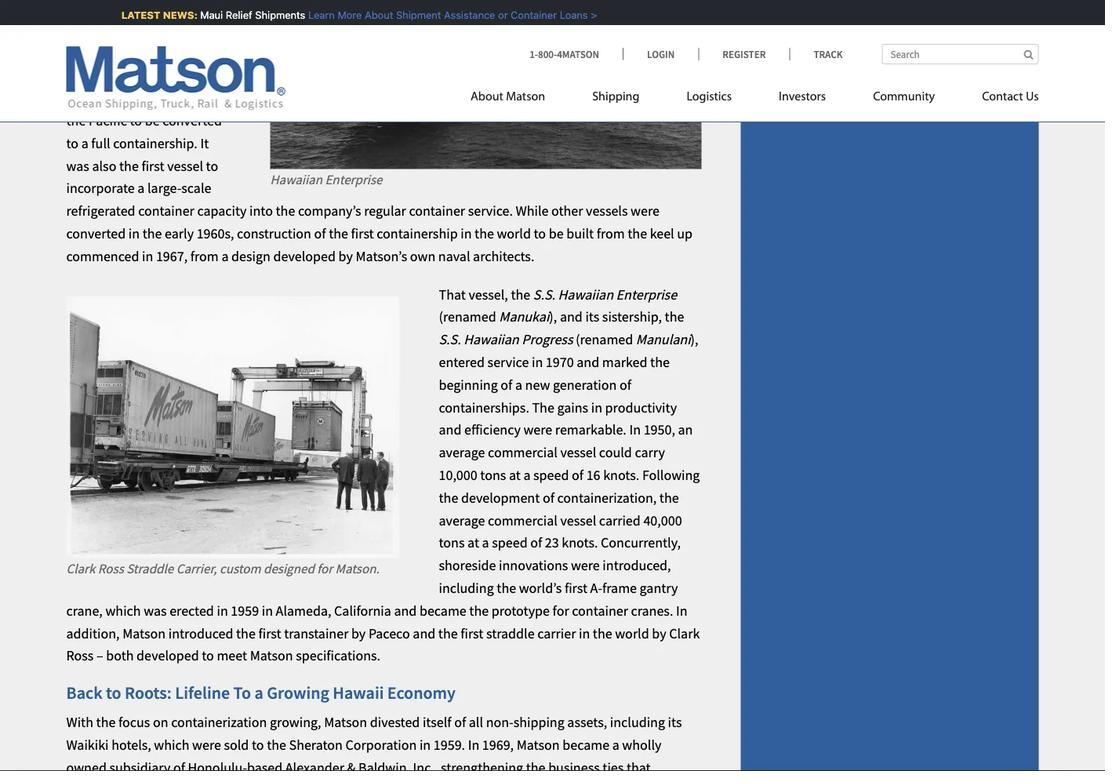 Task type: vqa. For each thing, say whether or not it's contained in the screenshot.
was to the right
yes



Task type: locate. For each thing, give the bounding box(es) containing it.
1 vertical spatial including
[[610, 714, 665, 732]]

manulani
[[636, 331, 691, 349]]

in down productivity
[[630, 421, 641, 439]]

clark down cranes.
[[670, 625, 700, 643]]

to up based
[[252, 737, 264, 755]]

1 horizontal spatial became
[[420, 602, 467, 620]]

2 vertical spatial s.s.
[[439, 331, 461, 349]]

hawaiian
[[91, 67, 147, 84], [270, 172, 323, 188], [558, 286, 614, 304], [464, 331, 519, 349]]

0 vertical spatial enterprise
[[325, 172, 383, 188]]

1 vertical spatial for
[[553, 602, 569, 620]]

shipping
[[514, 714, 565, 732]]

1 vertical spatial tons
[[439, 534, 465, 552]]

0 horizontal spatial developed
[[137, 647, 199, 665]]

1 vertical spatial converted
[[66, 225, 126, 243]]

0 vertical spatial knots.
[[604, 467, 640, 484]]

0 vertical spatial about
[[359, 9, 388, 21]]

world inside the ), entered service in 1970 and marked the beginning of a new generation of containerships. the gains in productivity and efficiency were remarkable. in 1950, an average commercial vessel could carry 10,000 tons at a speed of 16 knots. following the development of containerization, the average commercial vessel carried 40,000 tons at a speed of 23 knots. concurrently, shoreside innovations were introduced, including the world's first a-frame gantry crane, which was erected in 1959 in alameda, california and became the prototype for container cranes. in addition, matson introduced the first transtainer by paceco and the first straddle carrier in the world by clark ross – both developed to meet matson specifications.
[[615, 625, 650, 643]]

1 horizontal spatial which
[[154, 737, 190, 755]]

and right paceco
[[413, 625, 436, 643]]

2 vertical spatial in
[[468, 737, 480, 755]]

was inside the ), entered service in 1970 and marked the beginning of a new generation of containerships. the gains in productivity and efficiency were remarkable. in 1950, an average commercial vessel could carry 10,000 tons at a speed of 16 knots. following the development of containerization, the average commercial vessel carried 40,000 tons at a speed of 23 knots. concurrently, shoreside innovations were introduced, including the world's first a-frame gantry crane, which was erected in 1959 in alameda, california and became the prototype for container cranes. in addition, matson introduced the first transtainer by paceco and the first straddle carrier in the world by clark ross – both developed to meet matson specifications.
[[144, 602, 167, 620]]

container down the large-
[[138, 202, 194, 220]]

1 vertical spatial speed
[[492, 534, 528, 552]]

0 horizontal spatial world
[[497, 225, 531, 243]]

were up "keel"
[[631, 202, 660, 220]]

and inside that vessel, the s.s. hawaiian enterprise (renamed manukai ), and its sistership, the s.s. hawaiian progress (renamed manulani
[[560, 308, 583, 326]]

based
[[247, 759, 283, 771]]

was left erected
[[144, 602, 167, 620]]

0 horizontal spatial ross
[[66, 647, 94, 665]]

generation
[[553, 376, 617, 394]]

of left honolulu-
[[173, 759, 185, 771]]

container
[[138, 202, 194, 220], [409, 202, 465, 220], [572, 602, 629, 620]]

s.s.
[[66, 67, 88, 84], [533, 286, 556, 304], [439, 331, 461, 349]]

0 vertical spatial developed
[[273, 248, 336, 265]]

1 horizontal spatial for
[[553, 602, 569, 620]]

ties
[[603, 759, 624, 771]]

1 horizontal spatial be
[[549, 225, 564, 243]]

to left full
[[66, 135, 79, 152]]

0 horizontal spatial converted
[[66, 225, 126, 243]]

hawaiian inside the "s.s. hawaiian citizen became the first vessel in the pacific to be converted to a full containership. it was also the first vessel to incorporate a large-scale refrigerated container capacity into the company's regular container service. while other vessels were converted in the early 1960s, construction of the first containership in the world to be built from the keel up commenced in 1967, from a design developed by matson's own naval architects."
[[91, 67, 147, 84]]

became inside the with the focus on containerization growing, matson divested itself of all non-shipping assets, including its waikiki hotels, which were sold to the sheraton corporation in 1959. in 1969, matson became a wholly owned subsidiary of honolulu-based alexander & baldwin, inc., strengthening the business ties th
[[563, 737, 610, 755]]

the left pacific
[[66, 112, 86, 130]]

became inside the ), entered service in 1970 and marked the beginning of a new generation of containerships. the gains in productivity and efficiency were remarkable. in 1950, an average commercial vessel could carry 10,000 tons at a speed of 16 knots. following the development of containerization, the average commercial vessel carried 40,000 tons at a speed of 23 knots. concurrently, shoreside innovations were introduced, including the world's first a-frame gantry crane, which was erected in 1959 in alameda, california and became the prototype for container cranes. in addition, matson introduced the first transtainer by paceco and the first straddle carrier in the world by clark ross – both developed to meet matson specifications.
[[420, 602, 467, 620]]

10,000
[[439, 467, 478, 484]]

large-
[[148, 180, 181, 197]]

the down a-
[[593, 625, 613, 643]]

including inside the ), entered service in 1970 and marked the beginning of a new generation of containerships. the gains in productivity and efficiency were remarkable. in 1950, an average commercial vessel could carry 10,000 tons at a speed of 16 knots. following the development of containerization, the average commercial vessel carried 40,000 tons at a speed of 23 knots. concurrently, shoreside innovations were introduced, including the world's first a-frame gantry crane, which was erected in 1959 in alameda, california and became the prototype for container cranes. in addition, matson introduced the first transtainer by paceco and the first straddle carrier in the world by clark ross – both developed to meet matson specifications.
[[439, 580, 494, 597]]

0 vertical spatial its
[[586, 308, 600, 326]]

and
[[560, 308, 583, 326], [577, 354, 600, 371], [439, 421, 462, 439], [394, 602, 417, 620], [413, 625, 436, 643]]

0 vertical spatial ),
[[550, 308, 557, 326]]

to
[[233, 683, 251, 704]]

matson up both
[[123, 625, 166, 643]]

a inside the with the focus on containerization growing, matson divested itself of all non-shipping assets, including its waikiki hotels, which were sold to the sheraton corporation in 1959. in 1969, matson became a wholly owned subsidiary of honolulu-based alexander & baldwin, inc., strengthening the business ties th
[[613, 737, 620, 755]]

1 vertical spatial world
[[615, 625, 650, 643]]

from down 1960s,
[[191, 248, 219, 265]]

of down marked
[[620, 376, 632, 394]]

in up strengthening
[[468, 737, 480, 755]]

remarkable.
[[555, 421, 627, 439]]

a-
[[591, 580, 603, 597]]

0 horizontal spatial in
[[468, 737, 480, 755]]

0 horizontal spatial be
[[145, 112, 160, 130]]

1 horizontal spatial enterprise
[[616, 286, 677, 304]]

including down shoreside
[[439, 580, 494, 597]]

1 horizontal spatial was
[[144, 602, 167, 620]]

latest news: maui relief shipments learn more about shipment assistance or container loans >
[[116, 9, 592, 21]]

vessel up the scale on the left top of the page
[[167, 157, 203, 175]]

more
[[332, 9, 356, 21]]

0 horizontal spatial which
[[106, 602, 141, 620]]

developed down introduced
[[137, 647, 199, 665]]

the right the with
[[96, 714, 116, 732]]

ross left – on the bottom of the page
[[66, 647, 94, 665]]

developed inside the "s.s. hawaiian citizen became the first vessel in the pacific to be converted to a full containership. it was also the first vessel to incorporate a large-scale refrigerated container capacity into the company's regular container service. while other vessels were converted in the early 1960s, construction of the first containership in the world to be built from the keel up commenced in 1967, from a design developed by matson's own naval architects."
[[273, 248, 336, 265]]

1 horizontal spatial (renamed
[[576, 331, 633, 349]]

gains
[[558, 399, 589, 417]]

about matson
[[471, 91, 546, 103]]

of down company's
[[314, 225, 326, 243]]

2 vertical spatial became
[[563, 737, 610, 755]]

meet
[[217, 647, 247, 665]]

construction
[[237, 225, 311, 243]]

0 horizontal spatial clark
[[66, 561, 95, 577]]

>
[[585, 9, 592, 21]]

2 horizontal spatial s.s.
[[533, 286, 556, 304]]

ross left straddle
[[98, 561, 124, 577]]

4matson
[[557, 47, 600, 60]]

0 horizontal spatial for
[[317, 561, 333, 577]]

shipments
[[249, 9, 300, 21]]

0 vertical spatial s.s.
[[66, 67, 88, 84]]

1 horizontal spatial s.s.
[[439, 331, 461, 349]]

1 horizontal spatial ),
[[691, 331, 699, 349]]

container down a-
[[572, 602, 629, 620]]

the down company's
[[329, 225, 348, 243]]

about
[[359, 9, 388, 21], [471, 91, 504, 103]]

0 vertical spatial (renamed
[[439, 308, 497, 326]]

1 horizontal spatial its
[[668, 714, 682, 732]]

1 horizontal spatial including
[[610, 714, 665, 732]]

0 vertical spatial commercial
[[488, 444, 558, 462]]

citizen
[[149, 67, 190, 84]]

1 horizontal spatial world
[[615, 625, 650, 643]]

news:
[[157, 9, 192, 21]]

the up the manulani
[[665, 308, 685, 326]]

early
[[165, 225, 194, 243]]

speed left the 16
[[534, 467, 569, 484]]

speed up innovations at the bottom
[[492, 534, 528, 552]]

1 vertical spatial about
[[471, 91, 504, 103]]

efficiency
[[465, 421, 521, 439]]

first down containership.
[[142, 157, 164, 175]]

in right 1959
[[262, 602, 273, 620]]

1 horizontal spatial tons
[[480, 467, 506, 484]]

growing,
[[270, 714, 321, 732]]

tons up development
[[480, 467, 506, 484]]

1 horizontal spatial in
[[630, 421, 641, 439]]

hawaiian up company's
[[270, 172, 323, 188]]

–
[[97, 647, 103, 665]]

800-
[[538, 47, 557, 60]]

0 horizontal spatial about
[[359, 9, 388, 21]]

were inside the with the focus on containerization growing, matson divested itself of all non-shipping assets, including its waikiki hotels, which were sold to the sheraton corporation in 1959. in 1969, matson became a wholly owned subsidiary of honolulu-based alexander & baldwin, inc., strengthening the business ties th
[[192, 737, 221, 755]]

its inside that vessel, the s.s. hawaiian enterprise (renamed manukai ), and its sistership, the s.s. hawaiian progress (renamed manulani
[[586, 308, 600, 326]]

at up shoreside
[[468, 534, 479, 552]]

0 vertical spatial average
[[439, 444, 485, 462]]

roots:
[[125, 683, 172, 704]]

first up matson's
[[351, 225, 374, 243]]

first
[[138, 89, 161, 107], [142, 157, 164, 175], [351, 225, 374, 243], [565, 580, 588, 597], [259, 625, 281, 643], [461, 625, 484, 643]]

0 horizontal spatial s.s.
[[66, 67, 88, 84]]

commercial down development
[[488, 512, 558, 530]]

clark up the crane,
[[66, 561, 95, 577]]

0 vertical spatial speed
[[534, 467, 569, 484]]

by left matson's
[[339, 248, 353, 265]]

0 horizontal spatial enterprise
[[325, 172, 383, 188]]

0 horizontal spatial including
[[439, 580, 494, 597]]

a up development
[[524, 467, 531, 484]]

in left the 1970
[[532, 354, 543, 371]]

including
[[439, 580, 494, 597], [610, 714, 665, 732]]

became up pacific
[[66, 89, 113, 107]]

back
[[66, 683, 103, 704]]

world inside the "s.s. hawaiian citizen became the first vessel in the pacific to be converted to a full containership. it was also the first vessel to incorporate a large-scale refrigerated container capacity into the company's regular container service. while other vessels were converted in the early 1960s, construction of the first containership in the world to be built from the keel up commenced in 1967, from a design developed by matson's own naval architects."
[[497, 225, 531, 243]]

0 vertical spatial ross
[[98, 561, 124, 577]]

us
[[1026, 91, 1039, 103]]

1 horizontal spatial about
[[471, 91, 504, 103]]

world
[[497, 225, 531, 243], [615, 625, 650, 643]]

about inside about matson 'link'
[[471, 91, 504, 103]]

0 horizontal spatial tons
[[439, 534, 465, 552]]

the down service.
[[475, 225, 494, 243]]

2 horizontal spatial container
[[572, 602, 629, 620]]

scale
[[181, 180, 211, 197]]

0 vertical spatial at
[[509, 467, 521, 484]]

in up remarkable. at the bottom
[[591, 399, 603, 417]]

converted up it at left
[[163, 112, 222, 130]]

a left the large-
[[138, 180, 145, 197]]

a right to
[[255, 683, 264, 704]]

0 horizontal spatial became
[[66, 89, 113, 107]]

0 vertical spatial became
[[66, 89, 113, 107]]

baldwin,
[[359, 759, 410, 771]]

1 vertical spatial its
[[668, 714, 682, 732]]

the right into
[[276, 202, 295, 220]]

tons
[[480, 467, 506, 484], [439, 534, 465, 552]]

average up 10,000
[[439, 444, 485, 462]]

register link
[[699, 47, 790, 60]]

carrier
[[538, 625, 576, 643]]

s.s. hawaiian citizen became the first vessel in the pacific to be converted to a full containership. it was also the first vessel to incorporate a large-scale refrigerated container capacity into the company's regular container service. while other vessels were converted in the early 1960s, construction of the first containership in the world to be built from the keel up commenced in 1967, from a design developed by matson's own naval architects.
[[66, 67, 693, 265]]

1 vertical spatial commercial
[[488, 512, 558, 530]]

could
[[599, 444, 632, 462]]

1 vertical spatial which
[[154, 737, 190, 755]]

the left business
[[526, 759, 546, 771]]

became
[[66, 89, 113, 107], [420, 602, 467, 620], [563, 737, 610, 755]]

world up architects.
[[497, 225, 531, 243]]

both
[[106, 647, 134, 665]]

clark ross straddle carrier, custom designed for matson.
[[66, 561, 380, 577]]

learn more about shipment assistance or container loans > link
[[303, 9, 592, 21]]

gantry
[[640, 580, 678, 597]]

developed inside the ), entered service in 1970 and marked the beginning of a new generation of containerships. the gains in productivity and efficiency were remarkable. in 1950, an average commercial vessel could carry 10,000 tons at a speed of 16 knots. following the development of containerization, the average commercial vessel carried 40,000 tons at a speed of 23 knots. concurrently, shoreside innovations were introduced, including the world's first a-frame gantry crane, which was erected in 1959 in alameda, california and became the prototype for container cranes. in addition, matson introduced the first transtainer by paceco and the first straddle carrier in the world by clark ross – both developed to meet matson specifications.
[[137, 647, 199, 665]]

of left the 16
[[572, 467, 584, 484]]

the
[[532, 399, 555, 417]]

which down on
[[154, 737, 190, 755]]

a left new
[[516, 376, 523, 394]]

the up the straddle on the bottom of the page
[[470, 602, 489, 620]]

1 horizontal spatial container
[[409, 202, 465, 220]]

vessel down citizen
[[164, 89, 200, 107]]

from down vessels
[[597, 225, 625, 243]]

0 horizontal spatial from
[[191, 248, 219, 265]]

1 horizontal spatial speed
[[534, 467, 569, 484]]

at up development
[[509, 467, 521, 484]]

growing
[[267, 683, 330, 704]]

architects.
[[473, 248, 535, 265]]

1 vertical spatial clark
[[670, 625, 700, 643]]

world's
[[519, 580, 562, 597]]

first down 1959
[[259, 625, 281, 643]]

&
[[347, 759, 356, 771]]

to down introduced
[[202, 647, 214, 665]]

1 horizontal spatial converted
[[163, 112, 222, 130]]

1 vertical spatial from
[[191, 248, 219, 265]]

1 vertical spatial ross
[[66, 647, 94, 665]]

for up carrier
[[553, 602, 569, 620]]

1 horizontal spatial clark
[[670, 625, 700, 643]]

0 vertical spatial was
[[66, 157, 89, 175]]

investors link
[[756, 83, 850, 115]]

1 vertical spatial ),
[[691, 331, 699, 349]]

subsidiary
[[109, 759, 171, 771]]

0 vertical spatial world
[[497, 225, 531, 243]]

and up paceco
[[394, 602, 417, 620]]

was left also
[[66, 157, 89, 175]]

the up based
[[267, 737, 286, 755]]

the left "keel"
[[628, 225, 647, 243]]

regular
[[364, 202, 406, 220]]

company's
[[298, 202, 361, 220]]

developed down construction
[[273, 248, 336, 265]]

tons up shoreside
[[439, 534, 465, 552]]

and up progress
[[560, 308, 583, 326]]

by
[[339, 248, 353, 265], [352, 625, 366, 643], [652, 625, 667, 643]]

vessel
[[164, 89, 200, 107], [167, 157, 203, 175], [561, 444, 597, 462], [561, 512, 597, 530]]

world down cranes.
[[615, 625, 650, 643]]

became down shoreside
[[420, 602, 467, 620]]

by down california
[[352, 625, 366, 643]]

beginning
[[439, 376, 498, 394]]

in up inc.,
[[420, 737, 431, 755]]

1 vertical spatial knots.
[[562, 534, 598, 552]]

enterprise up sistership,
[[616, 286, 677, 304]]

1 vertical spatial developed
[[137, 647, 199, 665]]

ross inside the ), entered service in 1970 and marked the beginning of a new generation of containerships. the gains in productivity and efficiency were remarkable. in 1950, an average commercial vessel could carry 10,000 tons at a speed of 16 knots. following the development of containerization, the average commercial vessel carried 40,000 tons at a speed of 23 knots. concurrently, shoreside innovations were introduced, including the world's first a-frame gantry crane, which was erected in 1959 in alameda, california and became the prototype for container cranes. in addition, matson introduced the first transtainer by paceco and the first straddle carrier in the world by clark ross – both developed to meet matson specifications.
[[66, 647, 94, 665]]

wholly
[[623, 737, 662, 755]]

the up pacific
[[116, 89, 136, 107]]

the left the early
[[143, 225, 162, 243]]

which up the addition,
[[106, 602, 141, 620]]

matson
[[506, 91, 546, 103], [123, 625, 166, 643], [250, 647, 293, 665], [324, 714, 367, 732], [517, 737, 560, 755]]

at
[[509, 467, 521, 484], [468, 534, 479, 552]]

carrier,
[[176, 561, 217, 577]]

became inside the "s.s. hawaiian citizen became the first vessel in the pacific to be converted to a full containership. it was also the first vessel to incorporate a large-scale refrigerated container capacity into the company's regular container service. while other vessels were converted in the early 1960s, construction of the first containership in the world to be built from the keel up commenced in 1967, from a design developed by matson's own naval architects."
[[66, 89, 113, 107]]

1 horizontal spatial from
[[597, 225, 625, 243]]

16
[[587, 467, 601, 484]]

0 vertical spatial for
[[317, 561, 333, 577]]

0 horizontal spatial at
[[468, 534, 479, 552]]

be up containership.
[[145, 112, 160, 130]]

marked
[[602, 354, 648, 371]]

1 vertical spatial enterprise
[[616, 286, 677, 304]]

None search field
[[882, 44, 1039, 64]]

1 vertical spatial became
[[420, 602, 467, 620]]

1 vertical spatial was
[[144, 602, 167, 620]]

average
[[439, 444, 485, 462], [439, 512, 485, 530]]

vessel down remarkable. at the bottom
[[561, 444, 597, 462]]

economy
[[388, 683, 456, 704]]

the up manukai
[[511, 286, 531, 304]]

built
[[567, 225, 594, 243]]

all
[[469, 714, 483, 732]]

2 horizontal spatial became
[[563, 737, 610, 755]]

),
[[550, 308, 557, 326], [691, 331, 699, 349]]

assets,
[[568, 714, 608, 732]]

0 vertical spatial which
[[106, 602, 141, 620]]

0 horizontal spatial its
[[586, 308, 600, 326]]

0 vertical spatial be
[[145, 112, 160, 130]]

0 horizontal spatial ),
[[550, 308, 557, 326]]

(renamed down that
[[439, 308, 497, 326]]

knots.
[[604, 467, 640, 484], [562, 534, 598, 552]]

0 horizontal spatial (renamed
[[439, 308, 497, 326]]

1 vertical spatial in
[[676, 602, 688, 620]]

0 vertical spatial including
[[439, 580, 494, 597]]

into
[[250, 202, 273, 220]]

converted
[[163, 112, 222, 130], [66, 225, 126, 243]]



Task type: describe. For each thing, give the bounding box(es) containing it.
1-800-4matson
[[530, 47, 600, 60]]

itself
[[423, 714, 452, 732]]

or
[[493, 9, 502, 21]]

Search search field
[[882, 44, 1039, 64]]

with
[[66, 714, 93, 732]]

the down 1959
[[236, 625, 256, 643]]

in up it at left
[[203, 89, 214, 107]]

1950,
[[644, 421, 676, 439]]

addition,
[[66, 625, 120, 643]]

login
[[647, 47, 675, 60]]

waikiki
[[66, 737, 109, 755]]

which inside the with the focus on containerization growing, matson divested itself of all non-shipping assets, including its waikiki hotels, which were sold to the sheraton corporation in 1959. in 1969, matson became a wholly owned subsidiary of honolulu-based alexander & baldwin, inc., strengthening the business ties th
[[154, 737, 190, 755]]

to right pacific
[[130, 112, 142, 130]]

0 vertical spatial from
[[597, 225, 625, 243]]

including inside the with the focus on containerization growing, matson divested itself of all non-shipping assets, including its waikiki hotels, which were sold to the sheraton corporation in 1959. in 1969, matson became a wholly owned subsidiary of honolulu-based alexander & baldwin, inc., strengthening the business ties th
[[610, 714, 665, 732]]

the down 10,000
[[439, 489, 459, 507]]

to inside the with the focus on containerization growing, matson divested itself of all non-shipping assets, including its waikiki hotels, which were sold to the sheraton corporation in 1959. in 1969, matson became a wholly owned subsidiary of honolulu-based alexander & baldwin, inc., strengthening the business ties th
[[252, 737, 264, 755]]

1 vertical spatial s.s.
[[533, 286, 556, 304]]

hotels,
[[112, 737, 151, 755]]

by inside the "s.s. hawaiian citizen became the first vessel in the pacific to be converted to a full containership. it was also the first vessel to incorporate a large-scale refrigerated container capacity into the company's regular container service. while other vessels were converted in the early 1960s, construction of the first containership in the world to be built from the keel up commenced in 1967, from a design developed by matson's own naval architects."
[[339, 248, 353, 265]]

progress
[[522, 331, 573, 349]]

prototype
[[492, 602, 550, 620]]

following
[[643, 467, 700, 484]]

non-
[[486, 714, 514, 732]]

1959.
[[434, 737, 465, 755]]

the right also
[[119, 157, 139, 175]]

hawaii
[[333, 683, 384, 704]]

0 horizontal spatial speed
[[492, 534, 528, 552]]

shipping
[[593, 91, 640, 103]]

matson down hawaii
[[324, 714, 367, 732]]

the right paceco
[[439, 625, 458, 643]]

were up a-
[[571, 557, 600, 575]]

full
[[91, 135, 110, 152]]

container inside the ), entered service in 1970 and marked the beginning of a new generation of containerships. the gains in productivity and efficiency were remarkable. in 1950, an average commercial vessel could carry 10,000 tons at a speed of 16 knots. following the development of containerization, the average commercial vessel carried 40,000 tons at a speed of 23 knots. concurrently, shoreside innovations were introduced, including the world's first a-frame gantry crane, which was erected in 1959 in alameda, california and became the prototype for container cranes. in addition, matson introduced the first transtainer by paceco and the first straddle carrier in the world by clark ross – both developed to meet matson specifications.
[[572, 602, 629, 620]]

first left a-
[[565, 580, 588, 597]]

matson's
[[356, 248, 407, 265]]

2 average from the top
[[439, 512, 485, 530]]

in left 1967,
[[142, 248, 153, 265]]

search image
[[1024, 49, 1034, 59]]

an
[[678, 421, 693, 439]]

1967,
[[156, 248, 188, 265]]

matson.
[[336, 561, 380, 577]]

track link
[[790, 47, 843, 60]]

to down it at left
[[206, 157, 218, 175]]

hawaiian up sistership,
[[558, 286, 614, 304]]

was inside the "s.s. hawaiian citizen became the first vessel in the pacific to be converted to a full containership. it was also the first vessel to incorporate a large-scale refrigerated container capacity into the company's regular container service. while other vessels were converted in the early 1960s, construction of the first containership in the world to be built from the keel up commenced in 1967, from a design developed by matson's own naval architects."
[[66, 157, 89, 175]]

lifeline
[[175, 683, 230, 704]]

container
[[505, 9, 551, 21]]

own
[[410, 248, 436, 265]]

a down 1960s,
[[222, 248, 229, 265]]

in inside the with the focus on containerization growing, matson divested itself of all non-shipping assets, including its waikiki hotels, which were sold to the sheraton corporation in 1959. in 1969, matson became a wholly owned subsidiary of honolulu-based alexander & baldwin, inc., strengthening the business ties th
[[420, 737, 431, 755]]

carry
[[635, 444, 665, 462]]

40,000
[[644, 512, 682, 530]]

strengthening
[[441, 759, 524, 771]]

1 horizontal spatial knots.
[[604, 467, 640, 484]]

matson up back to roots: lifeline to a growing hawaii economy
[[250, 647, 293, 665]]

0 vertical spatial in
[[630, 421, 641, 439]]

new
[[525, 376, 550, 394]]

corporation
[[346, 737, 417, 755]]

that vessel, the s.s. hawaiian enterprise (renamed manukai ), and its sistership, the s.s. hawaiian progress (renamed manulani
[[439, 286, 691, 349]]

0 vertical spatial tons
[[480, 467, 506, 484]]

incorporate
[[66, 180, 135, 197]]

top menu navigation
[[471, 83, 1039, 115]]

service.
[[468, 202, 513, 220]]

paceco
[[369, 625, 410, 643]]

containership
[[377, 225, 458, 243]]

contact us link
[[959, 83, 1039, 115]]

custom
[[220, 561, 261, 577]]

to down while
[[534, 225, 546, 243]]

), inside the ), entered service in 1970 and marked the beginning of a new generation of containerships. the gains in productivity and efficiency were remarkable. in 1950, an average commercial vessel could carry 10,000 tons at a speed of 16 knots. following the development of containerization, the average commercial vessel carried 40,000 tons at a speed of 23 knots. concurrently, shoreside innovations were introduced, including the world's first a-frame gantry crane, which was erected in 1959 in alameda, california and became the prototype for container cranes. in addition, matson introduced the first transtainer by paceco and the first straddle carrier in the world by clark ross – both developed to meet matson specifications.
[[691, 331, 699, 349]]

1 horizontal spatial at
[[509, 467, 521, 484]]

containerships.
[[439, 399, 530, 417]]

divested
[[370, 714, 420, 732]]

1-800-4matson link
[[530, 47, 623, 60]]

and up generation
[[577, 354, 600, 371]]

track
[[814, 47, 843, 60]]

clark inside the ), entered service in 1970 and marked the beginning of a new generation of containerships. the gains in productivity and efficiency were remarkable. in 1950, an average commercial vessel could carry 10,000 tons at a speed of 16 knots. following the development of containerization, the average commercial vessel carried 40,000 tons at a speed of 23 knots. concurrently, shoreside innovations were introduced, including the world's first a-frame gantry crane, which was erected in 1959 in alameda, california and became the prototype for container cranes. in addition, matson introduced the first transtainer by paceco and the first straddle carrier in the world by clark ross – both developed to meet matson specifications.
[[670, 625, 700, 643]]

for inside the ), entered service in 1970 and marked the beginning of a new generation of containerships. the gains in productivity and efficiency were remarkable. in 1950, an average commercial vessel could carry 10,000 tons at a speed of 16 knots. following the development of containerization, the average commercial vessel carried 40,000 tons at a speed of 23 knots. concurrently, shoreside innovations were introduced, including the world's first a-frame gantry crane, which was erected in 1959 in alameda, california and became the prototype for container cranes. in addition, matson introduced the first transtainer by paceco and the first straddle carrier in the world by clark ross – both developed to meet matson specifications.
[[553, 602, 569, 620]]

back to roots: lifeline to a growing hawaii economy
[[66, 683, 456, 704]]

0 horizontal spatial container
[[138, 202, 194, 220]]

1969,
[[482, 737, 514, 755]]

which inside the ), entered service in 1970 and marked the beginning of a new generation of containerships. the gains in productivity and efficiency were remarkable. in 1950, an average commercial vessel could carry 10,000 tons at a speed of 16 knots. following the development of containerization, the average commercial vessel carried 40,000 tons at a speed of 23 knots. concurrently, shoreside innovations were introduced, including the world's first a-frame gantry crane, which was erected in 1959 in alameda, california and became the prototype for container cranes. in addition, matson introduced the first transtainer by paceco and the first straddle carrier in the world by clark ross – both developed to meet matson specifications.
[[106, 602, 141, 620]]

a up shoreside
[[482, 534, 489, 552]]

introduced
[[169, 625, 233, 643]]

community link
[[850, 83, 959, 115]]

2 commercial from the top
[[488, 512, 558, 530]]

of left 'all'
[[454, 714, 466, 732]]

innovations
[[499, 557, 568, 575]]

containership.
[[113, 135, 198, 152]]

design
[[232, 248, 271, 265]]

with the focus on containerization growing, matson divested itself of all non-shipping assets, including its waikiki hotels, which were sold to the sheraton corporation in 1959. in 1969, matson became a wholly owned subsidiary of honolulu-based alexander & baldwin, inc., strengthening the business ties th
[[66, 714, 688, 771]]

matson down shipping
[[517, 737, 560, 755]]

by down cranes.
[[652, 625, 667, 643]]

logistics
[[687, 91, 732, 103]]

its inside the with the focus on containerization growing, matson divested itself of all non-shipping assets, including its waikiki hotels, which were sold to the sheraton corporation in 1959. in 1969, matson became a wholly owned subsidiary of honolulu-based alexander & baldwin, inc., strengthening the business ties th
[[668, 714, 682, 732]]

refrigerated
[[66, 202, 135, 220]]

the down the manulani
[[651, 354, 670, 371]]

about matson link
[[471, 83, 569, 115]]

s.s. inside the "s.s. hawaiian citizen became the first vessel in the pacific to be converted to a full containership. it was also the first vessel to incorporate a large-scale refrigerated container capacity into the company's regular container service. while other vessels were converted in the early 1960s, construction of the first containership in the world to be built from the keel up commenced in 1967, from a design developed by matson's own naval architects."
[[66, 67, 88, 84]]

the up prototype
[[497, 580, 516, 597]]

loans
[[554, 9, 582, 21]]

entered
[[439, 354, 485, 371]]

in left 1959
[[217, 602, 228, 620]]

1 horizontal spatial ross
[[98, 561, 124, 577]]

2 horizontal spatial in
[[676, 602, 688, 620]]

in up commenced
[[129, 225, 140, 243]]

of inside the "s.s. hawaiian citizen became the first vessel in the pacific to be converted to a full containership. it was also the first vessel to incorporate a large-scale refrigerated container capacity into the company's regular container service. while other vessels were converted in the early 1960s, construction of the first containership in the world to be built from the keel up commenced in 1967, from a design developed by matson's own naval architects."
[[314, 225, 326, 243]]

latest
[[116, 9, 155, 21]]

enterprise inside that vessel, the s.s. hawaiian enterprise (renamed manukai ), and its sistership, the s.s. hawaiian progress (renamed manulani
[[616, 286, 677, 304]]

productivity
[[605, 399, 677, 417]]

honolulu-
[[188, 759, 247, 771]]

1 vertical spatial at
[[468, 534, 479, 552]]

vessel,
[[469, 286, 508, 304]]

of up 23
[[543, 489, 555, 507]]

were inside the "s.s. hawaiian citizen became the first vessel in the pacific to be converted to a full containership. it was also the first vessel to incorporate a large-scale refrigerated container capacity into the company's regular container service. while other vessels were converted in the early 1960s, construction of the first containership in the world to be built from the keel up commenced in 1967, from a design developed by matson's own naval architects."
[[631, 202, 660, 220]]

owned
[[66, 759, 107, 771]]

other
[[552, 202, 583, 220]]

straddle
[[486, 625, 535, 643]]

1 commercial from the top
[[488, 444, 558, 462]]

while
[[516, 202, 549, 220]]

matson inside 'link'
[[506, 91, 546, 103]]

1 average from the top
[[439, 444, 485, 462]]

to inside the ), entered service in 1970 and marked the beginning of a new generation of containerships. the gains in productivity and efficiency were remarkable. in 1950, an average commercial vessel could carry 10,000 tons at a speed of 16 knots. following the development of containerization, the average commercial vessel carried 40,000 tons at a speed of 23 knots. concurrently, shoreside innovations were introduced, including the world's first a-frame gantry crane, which was erected in 1959 in alameda, california and became the prototype for container cranes. in addition, matson introduced the first transtainer by paceco and the first straddle carrier in the world by clark ross – both developed to meet matson specifications.
[[202, 647, 214, 665]]

in right carrier
[[579, 625, 590, 643]]

to right back
[[106, 683, 121, 704]]

1970
[[546, 354, 574, 371]]

service
[[488, 354, 529, 371]]

first down citizen
[[138, 89, 161, 107]]

in up naval
[[461, 225, 472, 243]]

a left full
[[81, 135, 88, 152]]

containerization,
[[558, 489, 657, 507]]

first left the straddle on the bottom of the page
[[461, 625, 484, 643]]

hawaiian enterprise
[[270, 172, 383, 188]]

sold
[[224, 737, 249, 755]]

maui
[[194, 9, 217, 21]]

the down "following"
[[660, 489, 679, 507]]

blue matson logo with ocean, shipping, truck, rail and logistics written beneath it. image
[[66, 46, 286, 111]]

also
[[92, 157, 116, 175]]

and down "containerships."
[[439, 421, 462, 439]]

vessels
[[586, 202, 628, 220]]

were down the
[[524, 421, 553, 439]]

23
[[545, 534, 559, 552]]

hawaiian up service
[[464, 331, 519, 349]]

california
[[334, 602, 391, 620]]

), inside that vessel, the s.s. hawaiian enterprise (renamed manukai ), and its sistership, the s.s. hawaiian progress (renamed manulani
[[550, 308, 557, 326]]

0 vertical spatial converted
[[163, 112, 222, 130]]

0 horizontal spatial knots.
[[562, 534, 598, 552]]

of down service
[[501, 376, 513, 394]]

vessel down containerization, at the right bottom of page
[[561, 512, 597, 530]]

containerization
[[171, 714, 267, 732]]

in inside the with the focus on containerization growing, matson divested itself of all non-shipping assets, including its waikiki hotels, which were sold to the sheraton corporation in 1959. in 1969, matson became a wholly owned subsidiary of honolulu-based alexander & baldwin, inc., strengthening the business ties th
[[468, 737, 480, 755]]

1 vertical spatial be
[[549, 225, 564, 243]]

commenced
[[66, 248, 139, 265]]

logistics link
[[663, 83, 756, 115]]

cranes.
[[631, 602, 674, 620]]

1 vertical spatial (renamed
[[576, 331, 633, 349]]

of left 23
[[531, 534, 542, 552]]



